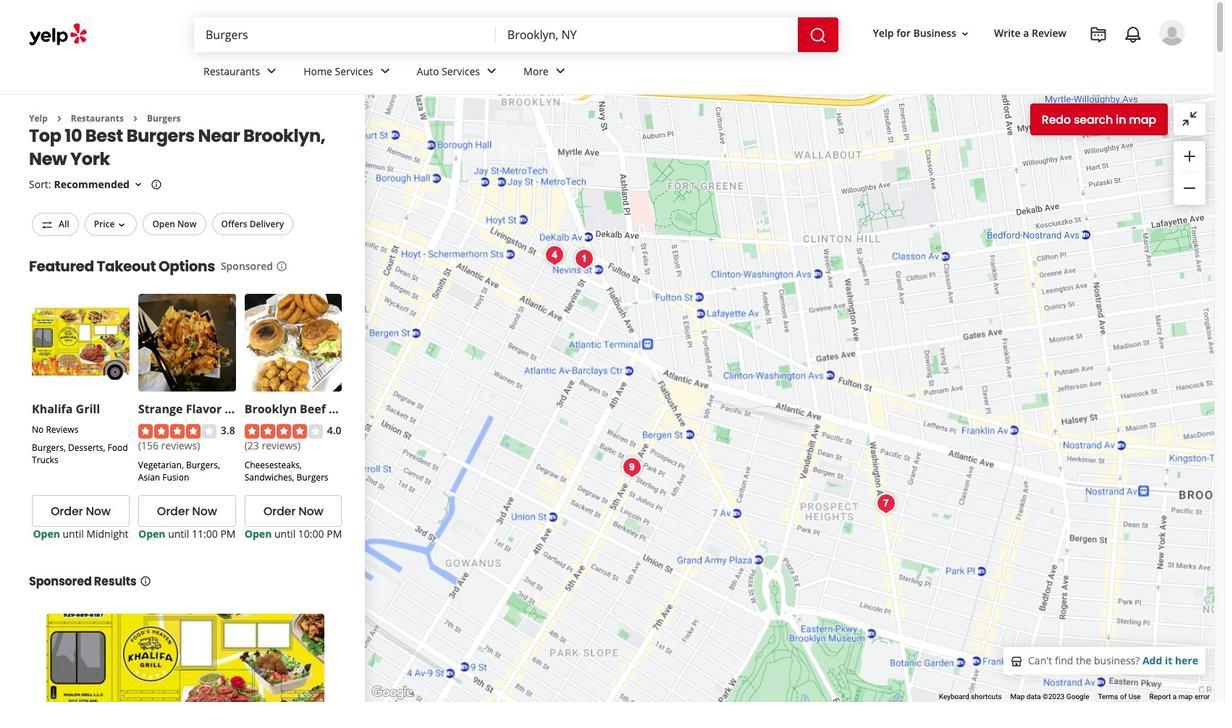Task type: locate. For each thing, give the bounding box(es) containing it.
until
[[63, 527, 84, 541], [168, 527, 189, 541], [274, 527, 296, 541]]

open now
[[152, 218, 197, 231]]

2 until from the left
[[168, 527, 189, 541]]

16 chevron down v2 image inside recommended "dropdown button"
[[132, 179, 144, 191]]

16 info v2 image right results
[[139, 576, 151, 587]]

google
[[1067, 693, 1090, 701]]

1 order now from the left
[[51, 503, 111, 520]]

3 order now link from the left
[[245, 495, 342, 527]]

add it here button
[[1143, 654, 1199, 668]]

none field up home services
[[206, 27, 484, 43]]

2 services from the left
[[442, 64, 480, 78]]

order now up open until midnight
[[51, 503, 111, 520]]

home services
[[304, 64, 373, 78]]

map inside redo search in map button
[[1129, 111, 1157, 128]]

burgers, inside khalifa grill no reviews burgers, desserts, food trucks
[[32, 442, 66, 454]]

order for brooklyn beef n' cheese
[[263, 503, 296, 520]]

burgers, down no
[[32, 442, 66, 454]]

order now link down trucks
[[32, 495, 130, 527]]

food
[[108, 442, 128, 454]]

16 chevron down v2 image
[[960, 28, 971, 40], [132, 179, 144, 191]]

order now for brooklyn beef n' cheese
[[263, 503, 323, 520]]

keyboard shortcuts
[[939, 693, 1002, 701]]

cheesesteaks,
[[245, 459, 302, 472]]

24 chevron down v2 image inside more "link"
[[552, 63, 569, 80]]

1 vertical spatial yelp
[[29, 112, 48, 125]]

now up 11:00
[[192, 503, 217, 520]]

midnight
[[86, 527, 129, 541]]

a right write
[[1024, 26, 1029, 40]]

google image
[[369, 684, 416, 702]]

write a review link
[[989, 21, 1073, 47]]

services right auto
[[442, 64, 480, 78]]

strange
[[138, 401, 183, 417]]

data
[[1027, 693, 1041, 701]]

1 horizontal spatial map
[[1179, 693, 1193, 701]]

1 horizontal spatial restaurants link
[[192, 52, 292, 94]]

restaurants link up near
[[192, 52, 292, 94]]

0 horizontal spatial none field
[[206, 27, 484, 43]]

open until 10:00 pm
[[245, 527, 342, 541]]

burgers right best
[[126, 124, 195, 148]]

2 horizontal spatial order
[[263, 503, 296, 520]]

all
[[59, 218, 69, 231]]

report
[[1150, 693, 1171, 701]]

offers
[[221, 218, 247, 231]]

cheesesteaks, sandwiches, burgers
[[245, 459, 328, 484]]

none field up business categories element
[[508, 27, 786, 43]]

16 info v2 image up 'filters' group
[[151, 179, 162, 191]]

0 horizontal spatial sponsored
[[29, 574, 92, 590]]

order now for strange flavor burger shack
[[157, 503, 217, 520]]

1 horizontal spatial order now
[[157, 503, 217, 520]]

0 horizontal spatial order now link
[[32, 495, 130, 527]]

cheese
[[344, 401, 385, 417]]

yelp left for
[[873, 26, 894, 40]]

order now link for brooklyn
[[245, 495, 342, 527]]

1 horizontal spatial services
[[442, 64, 480, 78]]

restaurants up near
[[204, 64, 260, 78]]

yelp inside button
[[873, 26, 894, 40]]

burgers,
[[32, 442, 66, 454], [186, 459, 220, 472]]

3 order from the left
[[263, 503, 296, 520]]

0 horizontal spatial until
[[63, 527, 84, 541]]

restaurants link
[[192, 52, 292, 94], [71, 112, 124, 125]]

desserts,
[[68, 442, 105, 454]]

0 vertical spatial a
[[1024, 26, 1029, 40]]

1 horizontal spatial yelp
[[873, 26, 894, 40]]

1 horizontal spatial order
[[157, 503, 189, 520]]

burgers right sandwiches,
[[297, 472, 328, 484]]

vegetarian, burgers, asian fusion
[[138, 459, 220, 484]]

until left the 10:00
[[274, 527, 296, 541]]

1 vertical spatial burgers,
[[186, 459, 220, 472]]

reviews) inside '4.0 (23 reviews)'
[[262, 439, 301, 453]]

3.8 star rating image
[[138, 424, 216, 439]]

services
[[335, 64, 373, 78], [442, 64, 480, 78]]

0 vertical spatial restaurants
[[204, 64, 260, 78]]

sponsored down open until midnight
[[29, 574, 92, 590]]

0 vertical spatial burgers,
[[32, 442, 66, 454]]

1 horizontal spatial restaurants
[[204, 64, 260, 78]]

0 horizontal spatial restaurants
[[71, 112, 124, 125]]

1 horizontal spatial burgers,
[[186, 459, 220, 472]]

1 horizontal spatial pm
[[327, 527, 342, 541]]

order now link for strange
[[138, 495, 236, 527]]

1 24 chevron down v2 image from the left
[[263, 63, 280, 80]]

0 horizontal spatial reviews)
[[161, 439, 200, 453]]

home services link
[[292, 52, 405, 94]]

khalifa
[[32, 401, 73, 417]]

brooklyn
[[245, 401, 297, 417]]

24 chevron down v2 image inside home services link
[[376, 63, 394, 80]]

0 horizontal spatial yelp
[[29, 112, 48, 125]]

featured takeout options
[[29, 256, 215, 277]]

map
[[1011, 693, 1025, 701]]

16 chevron down v2 image inside yelp for business button
[[960, 28, 971, 40]]

3 24 chevron down v2 image from the left
[[483, 63, 500, 80]]

order now up open until 10:00 pm on the bottom of page
[[263, 503, 323, 520]]

None search field
[[194, 17, 841, 52]]

sponsored
[[221, 259, 273, 273], [29, 574, 92, 590]]

a right report
[[1173, 693, 1177, 701]]

2 order now from the left
[[157, 503, 217, 520]]

1 horizontal spatial order now link
[[138, 495, 236, 527]]

order up open until 10:00 pm on the bottom of page
[[263, 503, 296, 520]]

order now link down fusion at the bottom of the page
[[138, 495, 236, 527]]

burgers inside cheesesteaks, sandwiches, burgers
[[297, 472, 328, 484]]

sort:
[[29, 178, 51, 191]]

order up open until midnight
[[51, 503, 83, 520]]

24 chevron down v2 image right auto services
[[483, 63, 500, 80]]

map
[[1129, 111, 1157, 128], [1179, 693, 1193, 701]]

open right 16 chevron down v2 icon
[[152, 218, 175, 231]]

2 none field from the left
[[508, 27, 786, 43]]

no
[[32, 423, 44, 436]]

pm right the 10:00
[[327, 527, 342, 541]]

24 chevron down v2 image for more
[[552, 63, 569, 80]]

16 filter v2 image
[[41, 219, 53, 231]]

24 chevron down v2 image
[[263, 63, 280, 80], [376, 63, 394, 80], [483, 63, 500, 80], [552, 63, 569, 80]]

yelp
[[873, 26, 894, 40], [29, 112, 48, 125]]

business?
[[1094, 654, 1140, 668]]

delivery
[[250, 218, 284, 231]]

4 star rating image
[[245, 424, 323, 439]]

0 horizontal spatial pm
[[220, 527, 236, 541]]

0 horizontal spatial order
[[51, 503, 83, 520]]

zoom in image
[[1181, 148, 1199, 165]]

strange flavor burger shack link
[[138, 401, 301, 417]]

1 horizontal spatial a
[[1173, 693, 1177, 701]]

1 none field from the left
[[206, 27, 484, 43]]

filters group
[[29, 213, 296, 236]]

open for khalifa grill
[[33, 527, 60, 541]]

24 chevron down v2 image inside the auto services link
[[483, 63, 500, 80]]

restaurants right 16 chevron right v2 icon
[[71, 112, 124, 125]]

1 horizontal spatial 16 chevron down v2 image
[[960, 28, 971, 40]]

report a map error link
[[1150, 693, 1210, 701]]

2 order now link from the left
[[138, 495, 236, 527]]

khalifa grill no reviews burgers, desserts, food trucks
[[32, 401, 128, 466]]

burgers link
[[147, 112, 181, 125]]

beef
[[300, 401, 326, 417]]

burgers, down 3.8 (156 reviews) on the left bottom
[[186, 459, 220, 472]]

offers delivery button
[[212, 213, 293, 236]]

0 horizontal spatial services
[[335, 64, 373, 78]]

a inside "link"
[[1024, 26, 1029, 40]]

16 chevron down v2 image
[[116, 219, 128, 231]]

open until midnight
[[33, 527, 129, 541]]

2 horizontal spatial until
[[274, 527, 296, 541]]

10:00
[[298, 527, 324, 541]]

16 chevron down v2 image right business
[[960, 28, 971, 40]]

order now
[[51, 503, 111, 520], [157, 503, 217, 520], [263, 503, 323, 520]]

now up the 10:00
[[298, 503, 323, 520]]

4.0
[[327, 423, 341, 437]]

2 24 chevron down v2 image from the left
[[376, 63, 394, 80]]

16 info v2 image
[[276, 260, 287, 272]]

1 reviews) from the left
[[161, 439, 200, 453]]

pm
[[220, 527, 236, 541], [327, 527, 342, 541]]

until left midnight
[[63, 527, 84, 541]]

3 order now from the left
[[263, 503, 323, 520]]

1 services from the left
[[335, 64, 373, 78]]

16 chevron down v2 image right recommended
[[132, 179, 144, 191]]

1 vertical spatial restaurants
[[71, 112, 124, 125]]

0 vertical spatial 16 chevron down v2 image
[[960, 28, 971, 40]]

Find text field
[[206, 27, 484, 43]]

pm for n'
[[327, 527, 342, 541]]

2 reviews) from the left
[[262, 439, 301, 453]]

1 vertical spatial sponsored
[[29, 574, 92, 590]]

until for strange flavor burger shack
[[168, 527, 189, 541]]

0 horizontal spatial order now
[[51, 503, 111, 520]]

restaurants inside business categories element
[[204, 64, 260, 78]]

24 chevron down v2 image left auto
[[376, 63, 394, 80]]

fusion
[[162, 472, 189, 484]]

report a map error
[[1150, 693, 1210, 701]]

yelp left 16 chevron right v2 icon
[[29, 112, 48, 125]]

services for auto services
[[442, 64, 480, 78]]

options
[[159, 256, 215, 277]]

reviews) up vegetarian, burgers, asian fusion
[[161, 439, 200, 453]]

sponsored left 16 info v2 icon
[[221, 259, 273, 273]]

a for write
[[1024, 26, 1029, 40]]

asian
[[138, 472, 160, 484]]

home
[[304, 64, 332, 78]]

services right home
[[335, 64, 373, 78]]

reviews) inside 3.8 (156 reviews)
[[161, 439, 200, 453]]

vegetarian,
[[138, 459, 184, 472]]

open
[[152, 218, 175, 231], [33, 527, 60, 541], [138, 527, 165, 541], [245, 527, 272, 541]]

now
[[177, 218, 197, 231], [86, 503, 111, 520], [192, 503, 217, 520], [298, 503, 323, 520]]

2 horizontal spatial order now link
[[245, 495, 342, 527]]

map right in
[[1129, 111, 1157, 128]]

services for home services
[[335, 64, 373, 78]]

now for brooklyn beef n' cheese
[[298, 503, 323, 520]]

use
[[1129, 693, 1141, 701]]

map left error
[[1179, 693, 1193, 701]]

order now link down cheesesteaks, sandwiches, burgers
[[245, 495, 342, 527]]

2 pm from the left
[[327, 527, 342, 541]]

more link
[[512, 52, 581, 94]]

24 chevron down v2 image for restaurants
[[263, 63, 280, 80]]

24 chevron down v2 image right more
[[552, 63, 569, 80]]

0 horizontal spatial a
[[1024, 26, 1029, 40]]

open right midnight
[[138, 527, 165, 541]]

1 pm from the left
[[220, 527, 236, 541]]

(156
[[138, 439, 159, 453]]

16 chevron right v2 image
[[130, 113, 141, 124]]

1 horizontal spatial none field
[[508, 27, 786, 43]]

1 vertical spatial 16 chevron down v2 image
[[132, 179, 144, 191]]

0 horizontal spatial burgers,
[[32, 442, 66, 454]]

near
[[198, 124, 240, 148]]

projects image
[[1090, 26, 1107, 43]]

0 horizontal spatial map
[[1129, 111, 1157, 128]]

1 horizontal spatial until
[[168, 527, 189, 541]]

0 vertical spatial yelp
[[873, 26, 894, 40]]

restaurants
[[204, 64, 260, 78], [71, 112, 124, 125]]

1 vertical spatial restaurants link
[[71, 112, 124, 125]]

group
[[1174, 141, 1206, 205]]

restaurants link right 16 chevron right v2 icon
[[71, 112, 124, 125]]

auto services
[[417, 64, 480, 78]]

business
[[914, 26, 957, 40]]

burger village image
[[540, 241, 569, 270]]

yelp for business button
[[867, 21, 977, 47]]

1 horizontal spatial reviews)
[[262, 439, 301, 453]]

order
[[51, 503, 83, 520], [157, 503, 189, 520], [263, 503, 296, 520]]

open left the 10:00
[[245, 527, 272, 541]]

0 vertical spatial 16 info v2 image
[[151, 179, 162, 191]]

2 horizontal spatial order now
[[263, 503, 323, 520]]

now up midnight
[[86, 503, 111, 520]]

24 chevron down v2 image left home
[[263, 63, 280, 80]]

order up "open until 11:00 pm"
[[157, 503, 189, 520]]

recommended
[[54, 178, 130, 191]]

24 chevron down v2 image for home services
[[376, 63, 394, 80]]

0 horizontal spatial 16 chevron down v2 image
[[132, 179, 144, 191]]

None field
[[206, 27, 484, 43], [508, 27, 786, 43]]

open until 11:00 pm
[[138, 527, 236, 541]]

pm for burger
[[220, 527, 236, 541]]

2 order from the left
[[157, 503, 189, 520]]

4 24 chevron down v2 image from the left
[[552, 63, 569, 80]]

0 vertical spatial sponsored
[[221, 259, 273, 273]]

sponsored for sponsored results
[[29, 574, 92, 590]]

0 vertical spatial map
[[1129, 111, 1157, 128]]

order now up "open until 11:00 pm"
[[157, 503, 217, 520]]

burgers
[[147, 112, 181, 125], [126, 124, 195, 148], [297, 472, 328, 484]]

a for report
[[1173, 693, 1177, 701]]

3 until from the left
[[274, 527, 296, 541]]

open up sponsored results
[[33, 527, 60, 541]]

pm right 11:00
[[220, 527, 236, 541]]

Near text field
[[508, 27, 786, 43]]

reviews) up cheesesteaks,
[[262, 439, 301, 453]]

sandwiches,
[[245, 472, 294, 484]]

trucks
[[32, 454, 58, 466]]

error
[[1195, 693, 1210, 701]]

1 horizontal spatial sponsored
[[221, 259, 273, 273]]

until left 11:00
[[168, 527, 189, 541]]

add
[[1143, 654, 1163, 668]]

16 info v2 image
[[151, 179, 162, 191], [139, 576, 151, 587]]

4.0 (23 reviews)
[[245, 423, 341, 453]]

1 vertical spatial a
[[1173, 693, 1177, 701]]

now up the options
[[177, 218, 197, 231]]



Task type: vqa. For each thing, say whether or not it's contained in the screenshot.
the middle 24 chevron down v2 image
yes



Task type: describe. For each thing, give the bounding box(es) containing it.
now inside button
[[177, 218, 197, 231]]

top
[[29, 124, 61, 148]]

sponsored for sponsored
[[221, 259, 273, 273]]

brooklyn,
[[243, 124, 325, 148]]

all button
[[32, 213, 79, 236]]

shack
[[267, 401, 301, 417]]

burgers right 16 chevron right v2 image on the top of page
[[147, 112, 181, 125]]

auto
[[417, 64, 439, 78]]

reviews) for strange
[[161, 439, 200, 453]]

review
[[1032, 26, 1067, 40]]

offers delivery
[[221, 218, 284, 231]]

3.8
[[221, 423, 235, 437]]

zoom out image
[[1181, 180, 1199, 197]]

search image
[[809, 27, 827, 44]]

1 vertical spatial 16 info v2 image
[[139, 576, 151, 587]]

in
[[1116, 111, 1126, 128]]

until for brooklyn beef n' cheese
[[274, 527, 296, 541]]

results
[[94, 574, 137, 590]]

keyboard shortcuts button
[[939, 692, 1002, 702]]

grill
[[76, 401, 100, 417]]

map region
[[204, 69, 1225, 702]]

1 until from the left
[[63, 527, 84, 541]]

reviews) for brooklyn
[[262, 439, 301, 453]]

terms of use
[[1098, 693, 1141, 701]]

new
[[29, 147, 67, 171]]

user actions element
[[862, 18, 1206, 107]]

top 10 best burgers near brooklyn, new york
[[29, 124, 325, 171]]

the
[[1076, 654, 1092, 668]]

featured
[[29, 256, 94, 277]]

1 order now link from the left
[[32, 495, 130, 527]]

redo search in map button
[[1030, 104, 1168, 135]]

1 vertical spatial map
[[1179, 693, 1193, 701]]

map data ©2023 google
[[1011, 693, 1090, 701]]

can't
[[1028, 654, 1052, 668]]

open inside button
[[152, 218, 175, 231]]

16 chevron right v2 image
[[53, 113, 65, 124]]

flavor
[[186, 401, 222, 417]]

for
[[897, 26, 911, 40]]

yelp link
[[29, 112, 48, 125]]

3.8 (156 reviews)
[[138, 423, 235, 453]]

burgers inside top 10 best burgers near brooklyn, new york
[[126, 124, 195, 148]]

stack'd burger image
[[570, 244, 599, 273]]

11:00
[[192, 527, 218, 541]]

16 chevron down v2 image for yelp for business
[[960, 28, 971, 40]]

notifications image
[[1125, 26, 1142, 43]]

©2023
[[1043, 693, 1065, 701]]

now for khalifa grill
[[86, 503, 111, 520]]

khalifa grill link
[[32, 401, 100, 417]]

redo search in map
[[1042, 111, 1157, 128]]

it
[[1165, 654, 1173, 668]]

brooklyn beef n' cheese
[[245, 401, 385, 417]]

write
[[994, 26, 1021, 40]]

terms of use link
[[1098, 693, 1141, 701]]

1 order from the left
[[51, 503, 83, 520]]

find
[[1055, 654, 1074, 668]]

none field find
[[206, 27, 484, 43]]

write a review
[[994, 26, 1067, 40]]

0 vertical spatial restaurants link
[[192, 52, 292, 94]]

yelp for yelp 'link'
[[29, 112, 48, 125]]

price
[[94, 218, 115, 231]]

jeremy m. image
[[1159, 20, 1186, 46]]

0 horizontal spatial restaurants link
[[71, 112, 124, 125]]

harlem shake image
[[617, 453, 646, 482]]

can't find the business? add it here
[[1028, 654, 1199, 668]]

open for strange flavor burger shack
[[138, 527, 165, 541]]

(23
[[245, 439, 259, 453]]

sponsored results
[[29, 574, 137, 590]]

best
[[85, 124, 123, 148]]

10
[[65, 124, 82, 148]]

brooklyn beef n' cheese link
[[245, 401, 385, 417]]

shortcuts
[[971, 693, 1002, 701]]

yelp for yelp for business
[[873, 26, 894, 40]]

more
[[524, 64, 549, 78]]

open now button
[[143, 213, 206, 236]]

reviews
[[46, 423, 79, 436]]

none field near
[[508, 27, 786, 43]]

yelp for business
[[873, 26, 957, 40]]

24 chevron down v2 image for auto services
[[483, 63, 500, 80]]

search
[[1074, 111, 1113, 128]]

redo
[[1042, 111, 1071, 128]]

collapse map image
[[1181, 110, 1199, 127]]

16 chevron down v2 image for recommended
[[132, 179, 144, 191]]

keyboard
[[939, 693, 969, 701]]

auto services link
[[405, 52, 512, 94]]

16 bizhouse v2 image
[[1011, 656, 1023, 668]]

burgers, inside vegetarian, burgers, asian fusion
[[186, 459, 220, 472]]

stocked burger image
[[872, 489, 901, 518]]

burger
[[225, 401, 264, 417]]

york
[[70, 147, 110, 171]]

price button
[[84, 213, 137, 236]]

of
[[1120, 693, 1127, 701]]

business categories element
[[192, 52, 1186, 94]]

now for strange flavor burger shack
[[192, 503, 217, 520]]

recommended button
[[54, 178, 144, 191]]

order for strange flavor burger shack
[[157, 503, 189, 520]]

here
[[1175, 654, 1199, 668]]

n'
[[329, 401, 341, 417]]

open for brooklyn beef n' cheese
[[245, 527, 272, 541]]



